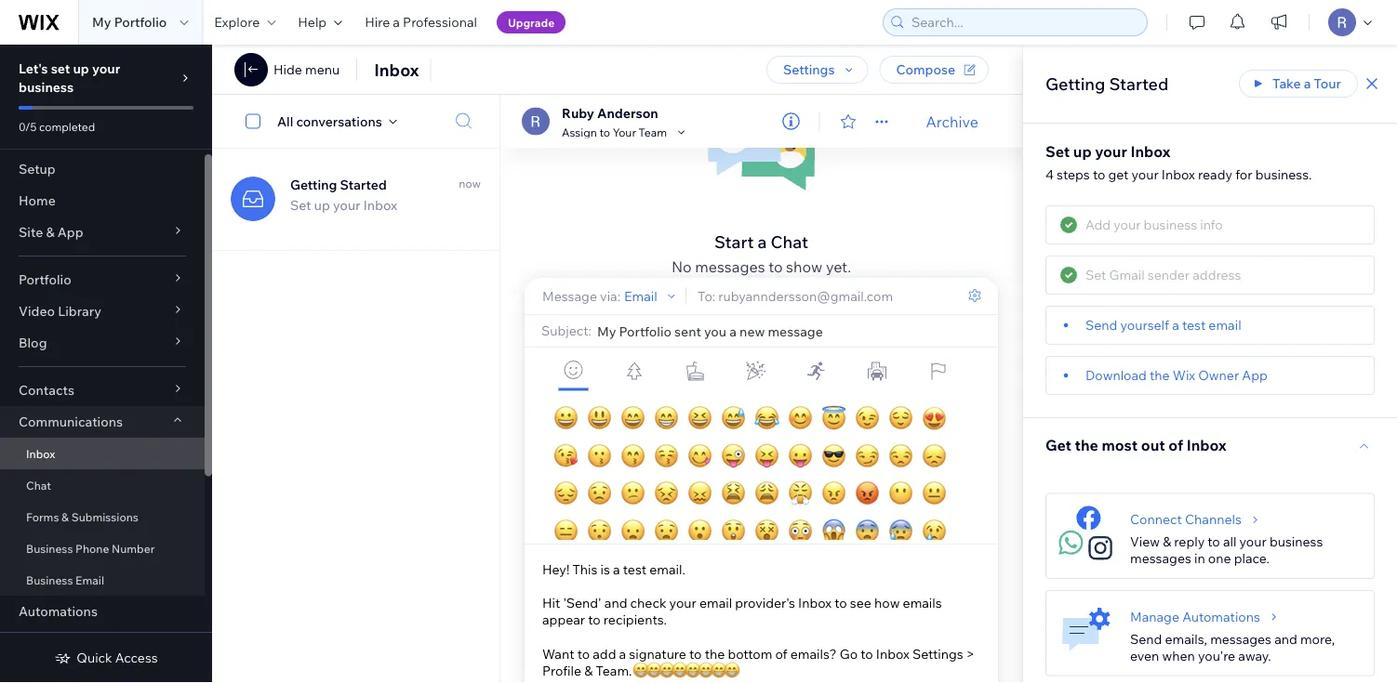 Task type: describe. For each thing, give the bounding box(es) containing it.
email inside button
[[624, 288, 658, 304]]

out
[[1141, 436, 1166, 454]]

site
[[19, 224, 43, 241]]

get the most out of inbox
[[1046, 436, 1227, 454]]

take a tour
[[1273, 75, 1342, 92]]

hide menu button up all
[[234, 53, 340, 87]]

sidebar element
[[0, 45, 212, 684]]

my portfolio
[[92, 14, 167, 30]]

access
[[115, 650, 158, 667]]

up inside let's set up your business
[[73, 60, 89, 77]]

😐 button
[[922, 475, 947, 513]]

steps
[[1057, 167, 1090, 183]]

1 horizontal spatial getting started
[[1046, 73, 1169, 94]]

message
[[542, 288, 597, 304]]

😏
[[855, 441, 880, 472]]

phone
[[75, 542, 109, 556]]

😀 😃 😄 😁 😆 😅 😂 😊 😇 😉 😌 😍 😘 😗 😙 😚 😋 😜 😝 😛 😎 😏 😒 😞 😔 😟 😕 😣 😖 😫 😩 😤 😠 😡 😶 😐 😑 😯 😦 😧 😮 😲 😵 😳 😱 😨 😰 😢
[[554, 403, 947, 548]]

chat inside start a chat no messages to show yet.
[[771, 231, 809, 252]]

😤
[[788, 478, 813, 510]]

business for business phone number
[[26, 542, 73, 556]]

all
[[277, 113, 293, 129]]

video
[[19, 303, 55, 320]]

0 horizontal spatial started
[[340, 177, 387, 193]]

your up get
[[1095, 142, 1128, 161]]

your right get
[[1132, 167, 1159, 183]]

messages inside view & reply to all your business messages in one place.
[[1130, 551, 1192, 567]]

set up your inbox 4 steps to get your inbox ready for business.
[[1046, 142, 1312, 183]]

portfolio button
[[0, 264, 205, 296]]

😆
[[688, 403, 713, 435]]

via:
[[600, 288, 621, 304]]

video library
[[19, 303, 101, 320]]

contacts
[[19, 382, 74, 399]]

business phone number
[[26, 542, 155, 556]]

business inside view & reply to all your business messages in one place.
[[1270, 534, 1323, 550]]

to inside set up your inbox 4 steps to get your inbox ready for business.
[[1093, 167, 1106, 183]]

library
[[58, 303, 101, 320]]

upgrade
[[508, 15, 555, 29]]

app inside popup button
[[57, 224, 83, 241]]

manage automations
[[1130, 609, 1261, 625]]

connect
[[1130, 512, 1182, 528]]

download the wix owner app button
[[1058, 368, 1268, 384]]

assign
[[562, 125, 597, 139]]

ruby anderson image
[[522, 107, 550, 135]]

messages inside start a chat no messages to show yet.
[[695, 258, 765, 276]]

😚
[[654, 441, 679, 472]]

😖
[[688, 478, 713, 510]]

business email
[[26, 574, 104, 588]]

start a chat no messages to show yet.
[[672, 231, 851, 276]]

😑 button
[[554, 513, 579, 551]]

chat inside sidebar element
[[26, 479, 51, 493]]

hire a professional
[[365, 14, 477, 30]]

portfolio inside popup button
[[19, 272, 71, 288]]

hire
[[365, 14, 390, 30]]

send for send yourself a test email
[[1086, 317, 1118, 334]]

😢
[[922, 516, 947, 548]]

😕 button
[[621, 475, 646, 513]]

yourself
[[1121, 317, 1170, 334]]

wix
[[1173, 368, 1196, 384]]

😵
[[755, 516, 780, 548]]

let's set up your business
[[19, 60, 120, 95]]

get
[[1046, 436, 1072, 454]]

😦 button
[[621, 513, 646, 551]]

😤 button
[[788, 475, 813, 513]]

😠
[[822, 478, 847, 510]]

😌 button
[[889, 400, 914, 438]]

😋 button
[[688, 438, 713, 475]]

😃
[[587, 403, 612, 435]]

😅 button
[[721, 400, 746, 438]]

contacts button
[[0, 375, 205, 407]]

chat link
[[0, 470, 205, 501]]

assign to your team
[[562, 125, 667, 139]]

😡
[[855, 478, 880, 510]]

😏 button
[[855, 438, 880, 475]]

0/5
[[19, 120, 37, 134]]

😚 button
[[654, 438, 679, 475]]

😗 button
[[587, 438, 612, 475]]

email inside sidebar element
[[75, 574, 104, 588]]

😮 button
[[688, 513, 713, 551]]

video library button
[[0, 296, 205, 328]]

now
[[459, 177, 481, 191]]

a for professional
[[393, 14, 400, 30]]

a for chat
[[758, 231, 767, 252]]

home link
[[0, 185, 205, 217]]

😫
[[721, 478, 746, 510]]

😙
[[621, 441, 646, 472]]

to inside button
[[600, 125, 610, 139]]

😇 button
[[822, 400, 847, 438]]

😱
[[822, 516, 847, 548]]

😑
[[554, 516, 579, 548]]

😜
[[721, 441, 746, 472]]

your down conversations
[[333, 197, 361, 214]]

all conversations
[[277, 113, 382, 129]]

😘 button
[[554, 438, 579, 475]]

😝
[[755, 441, 780, 472]]

app inside button
[[1242, 368, 1268, 384]]

😳 button
[[788, 513, 813, 551]]

quick
[[77, 650, 112, 667]]

😕
[[621, 478, 646, 510]]

manage
[[1130, 609, 1180, 625]]

of
[[1169, 436, 1184, 454]]

😀 button
[[554, 400, 579, 438]]

to inside start a chat no messages to show yet.
[[769, 258, 783, 276]]

even
[[1130, 648, 1160, 664]]

😁 button
[[654, 400, 679, 438]]

😍
[[922, 403, 947, 435]]

hide menu button down help
[[274, 61, 340, 78]]

Type your message. Hit enter to submit. text field
[[540, 560, 983, 681]]

😧 button
[[654, 513, 679, 551]]

& for view
[[1163, 534, 1172, 550]]

😉 button
[[855, 400, 880, 438]]



Task type: locate. For each thing, give the bounding box(es) containing it.
email down business phone number in the left of the page
[[75, 574, 104, 588]]

send inside 'button'
[[1086, 317, 1118, 334]]

0 vertical spatial email
[[624, 288, 658, 304]]

2 horizontal spatial up
[[1074, 142, 1092, 161]]

😱 button
[[822, 513, 847, 551]]

2 horizontal spatial &
[[1163, 534, 1172, 550]]

set inside set up your inbox 4 steps to get your inbox ready for business.
[[1046, 142, 1070, 161]]

& for site
[[46, 224, 55, 241]]

1 vertical spatial messages
[[1130, 551, 1192, 567]]

😦
[[621, 516, 646, 548]]

business up place. at the bottom right
[[1270, 534, 1323, 550]]

😄 button
[[621, 400, 646, 438]]

up right set
[[73, 60, 89, 77]]

the for get
[[1075, 436, 1099, 454]]

setup link
[[0, 154, 205, 185]]

automations inside manage automations button
[[1183, 609, 1261, 625]]

1 horizontal spatial set
[[1046, 142, 1070, 161]]

0 horizontal spatial getting started
[[290, 177, 387, 193]]

1 horizontal spatial automations
[[1183, 609, 1261, 625]]

tab panel containing 😀
[[543, 392, 980, 551]]

😲
[[721, 516, 746, 548]]

messages inside send emails, messages and more, even when you're away.
[[1211, 631, 1272, 648]]

set for set up your inbox
[[290, 197, 311, 214]]

😗
[[587, 441, 612, 472]]

& inside view & reply to all your business messages in one place.
[[1163, 534, 1172, 550]]

0 horizontal spatial portfolio
[[19, 272, 71, 288]]

0 vertical spatial business
[[26, 542, 73, 556]]

getting down search... field
[[1046, 73, 1106, 94]]

messages up away.
[[1211, 631, 1272, 648]]

0 vertical spatial &
[[46, 224, 55, 241]]

0/5 completed
[[19, 120, 95, 134]]

and
[[1275, 631, 1298, 648]]

0 vertical spatial messages
[[695, 258, 765, 276]]

0 horizontal spatial set
[[290, 197, 311, 214]]

connect channels
[[1130, 512, 1242, 528]]

a right 'start'
[[758, 231, 767, 252]]

to left the all
[[1208, 534, 1221, 550]]

0 vertical spatial getting started
[[1046, 73, 1169, 94]]

0 horizontal spatial email
[[75, 574, 104, 588]]

1 horizontal spatial chat
[[771, 231, 809, 252]]

0 horizontal spatial up
[[73, 60, 89, 77]]

0 vertical spatial set
[[1046, 142, 1070, 161]]

1 vertical spatial business
[[26, 574, 73, 588]]

0 horizontal spatial automations
[[19, 604, 98, 620]]

😯 button
[[587, 513, 612, 551]]

tour
[[1314, 75, 1342, 92]]

0 vertical spatial chat
[[771, 231, 809, 252]]

automations
[[19, 604, 98, 620], [1183, 609, 1261, 625]]

chat up the show
[[771, 231, 809, 252]]

& inside popup button
[[46, 224, 55, 241]]

getting started up set up your inbox
[[290, 177, 387, 193]]

getting up set up your inbox
[[290, 177, 337, 193]]

2 vertical spatial &
[[1163, 534, 1172, 550]]

0 vertical spatial app
[[57, 224, 83, 241]]

compose
[[896, 61, 956, 78]]

business inside let's set up your business
[[19, 79, 74, 95]]

😎
[[822, 441, 847, 472]]

0 horizontal spatial chat
[[26, 479, 51, 493]]

take
[[1273, 75, 1301, 92]]

1 horizontal spatial up
[[314, 197, 330, 214]]

set up 4
[[1046, 142, 1070, 161]]

1 vertical spatial send
[[1130, 631, 1162, 648]]

start
[[715, 231, 754, 252]]

a left the tour
[[1304, 75, 1311, 92]]

set up your inbox
[[290, 197, 397, 214]]

0 vertical spatial the
[[1150, 368, 1170, 384]]

1 vertical spatial the
[[1075, 436, 1099, 454]]

let's
[[19, 60, 48, 77]]

send for send emails, messages and more, even when you're away.
[[1130, 631, 1162, 648]]

😣 button
[[654, 475, 679, 513]]

chat up forms
[[26, 479, 51, 493]]

the left wix
[[1150, 368, 1170, 384]]

😳
[[788, 516, 813, 548]]

in
[[1195, 551, 1206, 567]]

started up set up your inbox
[[340, 177, 387, 193]]

connect channels button
[[1130, 512, 1264, 528]]

help button
[[287, 0, 354, 45]]

app right site
[[57, 224, 83, 241]]

communications button
[[0, 407, 205, 438]]

1 horizontal spatial messages
[[1130, 551, 1192, 567]]

chat
[[771, 231, 809, 252], [26, 479, 51, 493]]

all
[[1223, 534, 1237, 550]]

1 vertical spatial getting
[[290, 177, 337, 193]]

your up place. at the bottom right
[[1240, 534, 1267, 550]]

channels
[[1185, 512, 1242, 528]]

business phone number link
[[0, 533, 205, 565]]

automations link
[[0, 596, 205, 628]]

your inside view & reply to all your business messages in one place.
[[1240, 534, 1267, 550]]

business for business email
[[26, 574, 73, 588]]

your inside let's set up your business
[[92, 60, 120, 77]]

up for set up your inbox
[[314, 197, 330, 214]]

tab list
[[543, 352, 980, 392]]

a inside start a chat no messages to show yet.
[[758, 231, 767, 252]]

0 horizontal spatial the
[[1075, 436, 1099, 454]]

automations inside automations "link"
[[19, 604, 98, 620]]

to left the your
[[600, 125, 610, 139]]

1 horizontal spatial send
[[1130, 631, 1162, 648]]

a left test
[[1172, 317, 1180, 334]]

business down let's
[[19, 79, 74, 95]]

0 vertical spatial business
[[19, 79, 74, 95]]

0 vertical spatial up
[[73, 60, 89, 77]]

message via:
[[542, 288, 621, 304]]

getting started up get
[[1046, 73, 1169, 94]]

messages down view
[[1130, 551, 1192, 567]]

1 vertical spatial up
[[1074, 142, 1092, 161]]

0 horizontal spatial &
[[46, 224, 55, 241]]

😐
[[922, 478, 947, 510]]

0 horizontal spatial business
[[19, 79, 74, 95]]

😰 button
[[889, 513, 914, 551]]

download
[[1086, 368, 1147, 384]]

a inside 'button'
[[1172, 317, 1180, 334]]

compose button
[[880, 56, 989, 84]]

1 horizontal spatial email
[[624, 288, 658, 304]]

😨 button
[[855, 513, 880, 551]]

you're
[[1198, 648, 1236, 664]]

&
[[46, 224, 55, 241], [62, 510, 69, 524], [1163, 534, 1172, 550]]

blog button
[[0, 328, 205, 359]]

your
[[613, 125, 636, 139]]

0 horizontal spatial messages
[[695, 258, 765, 276]]

inbox link
[[0, 438, 205, 470]]

1 horizontal spatial portfolio
[[114, 14, 167, 30]]

a inside button
[[1304, 75, 1311, 92]]

the right get
[[1075, 436, 1099, 454]]

1 vertical spatial email
[[75, 574, 104, 588]]

your right set
[[92, 60, 120, 77]]

automations down business email
[[19, 604, 98, 620]]

get
[[1109, 167, 1129, 183]]

😩
[[755, 478, 780, 510]]

up up 'steps'
[[1074, 142, 1092, 161]]

place.
[[1234, 551, 1270, 567]]

set right getting started icon
[[290, 197, 311, 214]]

portfolio right my
[[114, 14, 167, 30]]

automations up send emails, messages and more, even when you're away.
[[1183, 609, 1261, 625]]

most
[[1102, 436, 1138, 454]]

😜 button
[[721, 438, 746, 475]]

app right owner
[[1242, 368, 1268, 384]]

0 vertical spatial send
[[1086, 317, 1118, 334]]

1 horizontal spatial getting
[[1046, 73, 1106, 94]]

😲 button
[[721, 513, 746, 551]]

send left the yourself
[[1086, 317, 1118, 334]]

reply
[[1175, 534, 1205, 550]]

a right hire
[[393, 14, 400, 30]]

send up even
[[1130, 631, 1162, 648]]

portfolio up video
[[19, 272, 71, 288]]

1 horizontal spatial started
[[1109, 73, 1169, 94]]

None checkbox
[[235, 110, 277, 133]]

😝 button
[[755, 438, 780, 475]]

😘
[[554, 441, 579, 472]]

up right getting started icon
[[314, 197, 330, 214]]

1 horizontal spatial business
[[1270, 534, 1323, 550]]

business down business phone number in the left of the page
[[26, 574, 73, 588]]

2 horizontal spatial messages
[[1211, 631, 1272, 648]]

1 vertical spatial business
[[1270, 534, 1323, 550]]

a for tour
[[1304, 75, 1311, 92]]

app
[[57, 224, 83, 241], [1242, 368, 1268, 384]]

1 horizontal spatial the
[[1150, 368, 1170, 384]]

set
[[1046, 142, 1070, 161], [290, 197, 311, 214]]

2 vertical spatial up
[[314, 197, 330, 214]]

archive link
[[926, 112, 979, 131]]

1 vertical spatial app
[[1242, 368, 1268, 384]]

to left the show
[[769, 258, 783, 276]]

to left get
[[1093, 167, 1106, 183]]

send inside send emails, messages and more, even when you're away.
[[1130, 631, 1162, 648]]

1 horizontal spatial app
[[1242, 368, 1268, 384]]

tab panel
[[543, 392, 980, 551]]

business.
[[1256, 167, 1312, 183]]

forms
[[26, 510, 59, 524]]

1 horizontal spatial &
[[62, 510, 69, 524]]

Search... field
[[906, 9, 1142, 35]]

1 vertical spatial chat
[[26, 479, 51, 493]]

0 horizontal spatial send
[[1086, 317, 1118, 334]]

to inside view & reply to all your business messages in one place.
[[1208, 534, 1221, 550]]

number
[[112, 542, 155, 556]]

😧
[[654, 516, 679, 548]]

😮
[[688, 516, 713, 548]]

the for download
[[1150, 368, 1170, 384]]

1 vertical spatial portfolio
[[19, 272, 71, 288]]

😞 button
[[922, 438, 947, 475]]

up for set up your inbox 4 steps to get your inbox ready for business.
[[1074, 142, 1092, 161]]

2 vertical spatial messages
[[1211, 631, 1272, 648]]

😶
[[889, 478, 914, 510]]

no
[[672, 258, 692, 276]]

😔 button
[[554, 475, 579, 513]]

& for forms
[[62, 510, 69, 524]]

set for set up your inbox 4 steps to get your inbox ready for business.
[[1046, 142, 1070, 161]]

send emails, messages and more, even when you're away.
[[1130, 631, 1335, 664]]

email right via:
[[624, 288, 658, 304]]

None field
[[597, 323, 983, 339]]

my
[[92, 14, 111, 30]]

conversations
[[296, 113, 382, 129]]

messages down 'start'
[[695, 258, 765, 276]]

the inside button
[[1150, 368, 1170, 384]]

😠 button
[[822, 475, 847, 513]]

0 vertical spatial started
[[1109, 73, 1169, 94]]

send yourself a test email
[[1086, 317, 1242, 334]]

up inside set up your inbox 4 steps to get your inbox ready for business.
[[1074, 142, 1092, 161]]

1 business from the top
[[26, 542, 73, 556]]

0 horizontal spatial app
[[57, 224, 83, 241]]

2 business from the top
[[26, 574, 73, 588]]

1 vertical spatial &
[[62, 510, 69, 524]]

getting started image
[[231, 177, 275, 221]]

😇
[[822, 403, 847, 435]]

0 vertical spatial getting
[[1046, 73, 1106, 94]]

😎 button
[[822, 438, 847, 475]]

1 vertical spatial set
[[290, 197, 311, 214]]

hide menu
[[274, 61, 340, 78]]

& right view
[[1163, 534, 1172, 550]]

download the wix owner app
[[1086, 368, 1268, 384]]

business down forms
[[26, 542, 73, 556]]

0 horizontal spatial getting
[[290, 177, 337, 193]]

& right forms
[[62, 510, 69, 524]]

😨
[[855, 516, 880, 548]]

home
[[19, 193, 56, 209]]

😂
[[755, 403, 780, 435]]

started up set up your inbox 4 steps to get your inbox ready for business.
[[1109, 73, 1169, 94]]

1 vertical spatial getting started
[[290, 177, 387, 193]]

inbox inside sidebar element
[[26, 447, 55, 461]]

up
[[73, 60, 89, 77], [1074, 142, 1092, 161], [314, 197, 330, 214]]

😊 button
[[788, 400, 813, 438]]

😩 button
[[755, 475, 780, 513]]

hire a professional link
[[354, 0, 488, 45]]

& right site
[[46, 224, 55, 241]]

1 vertical spatial started
[[340, 177, 387, 193]]

😟
[[587, 478, 612, 510]]

0 vertical spatial portfolio
[[114, 14, 167, 30]]



Task type: vqa. For each thing, say whether or not it's contained in the screenshot.
GETTING to the top
yes



